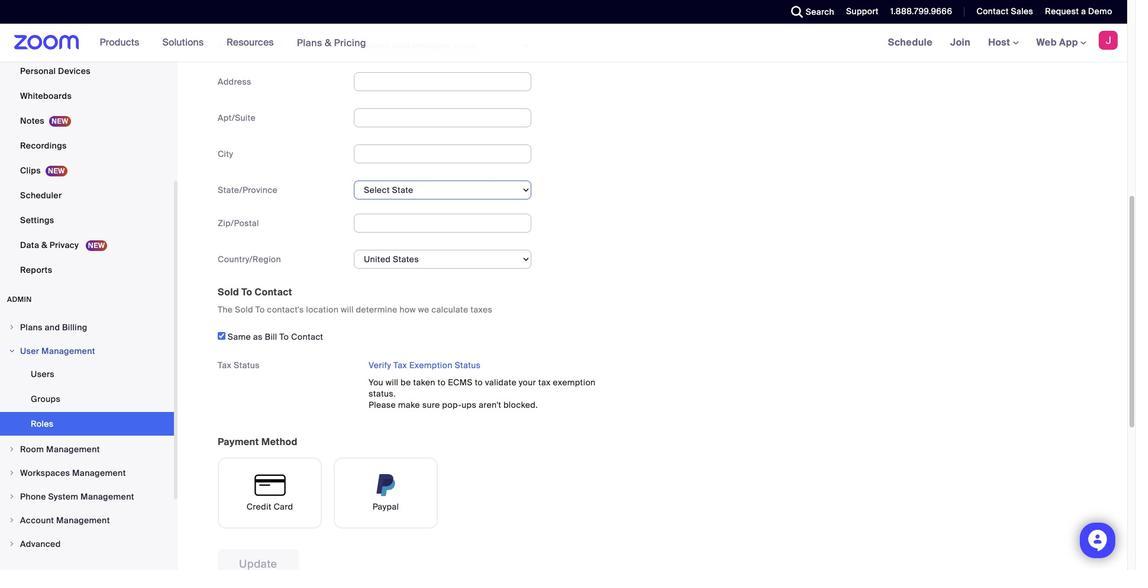 Task type: locate. For each thing, give the bounding box(es) containing it.
1 horizontal spatial will
[[386, 377, 399, 388]]

host
[[989, 36, 1013, 49]]

products button
[[100, 24, 145, 62]]

contact down location
[[291, 331, 323, 342]]

0 horizontal spatial will
[[341, 304, 354, 315]]

contact up contact's
[[255, 286, 292, 298]]

& inside product information navigation
[[325, 36, 332, 49]]

personal devices
[[20, 66, 91, 76]]

& for privacy
[[41, 240, 47, 250]]

phone system management
[[20, 491, 134, 502]]

2 tax from the left
[[394, 360, 407, 371]]

1.888.799.9666
[[891, 6, 953, 17]]

sales
[[1011, 6, 1034, 17]]

support link
[[838, 0, 882, 24], [847, 6, 879, 17]]

right image for account
[[8, 517, 15, 524]]

1 vertical spatial &
[[41, 240, 47, 250]]

right image inside user management menu item
[[8, 348, 15, 355]]

clips link
[[0, 159, 174, 182]]

admin
[[7, 295, 32, 304]]

3 right image from the top
[[8, 517, 15, 524]]

profile picture image
[[1099, 31, 1118, 50]]

1 horizontal spatial &
[[325, 36, 332, 49]]

1 vertical spatial right image
[[8, 469, 15, 477]]

1 vertical spatial plans
[[20, 322, 43, 333]]

2 vertical spatial to
[[280, 331, 289, 342]]

right image
[[8, 324, 15, 331], [8, 469, 15, 477], [8, 493, 15, 500]]

plans & pricing link
[[297, 36, 366, 49], [297, 36, 366, 49]]

right image inside the advanced menu item
[[8, 541, 15, 548]]

status down 'same'
[[234, 360, 260, 371]]

request a demo link
[[1037, 0, 1128, 24], [1046, 6, 1113, 17]]

taken
[[413, 377, 436, 388]]

to right bill
[[280, 331, 289, 342]]

data & privacy link
[[0, 233, 174, 257]]

system
[[48, 491, 78, 502]]

sold up the
[[218, 286, 239, 298]]

host button
[[989, 36, 1019, 49]]

bill
[[265, 331, 277, 342]]

1 vertical spatial to
[[255, 304, 265, 315]]

same
[[228, 331, 251, 342]]

1 horizontal spatial plans
[[297, 36, 322, 49]]

3 right image from the top
[[8, 493, 15, 500]]

card
[[274, 501, 293, 512]]

None checkbox
[[218, 332, 226, 340]]

management down "room management" menu item on the left of page
[[72, 468, 126, 478]]

schedule
[[888, 36, 933, 49]]

employee
[[218, 40, 258, 51]]

tax up be
[[394, 360, 407, 371]]

management down billing
[[41, 346, 95, 356]]

status up ecms
[[455, 360, 481, 371]]

same as bill to contact
[[226, 331, 323, 342]]

to right ecms
[[475, 377, 483, 388]]

clips
[[20, 165, 41, 176]]

to down country/region
[[242, 286, 252, 298]]

1 horizontal spatial tax
[[394, 360, 407, 371]]

verify tax exemption status
[[369, 360, 481, 371]]

& right data
[[41, 240, 47, 250]]

solutions
[[162, 36, 204, 49]]

banner
[[0, 24, 1128, 62]]

advanced menu item
[[0, 533, 174, 555]]

app
[[1060, 36, 1079, 49]]

right image left room
[[8, 446, 15, 453]]

a
[[1082, 6, 1087, 17]]

search button
[[782, 0, 838, 24]]

will right location
[[341, 304, 354, 315]]

plans right count
[[297, 36, 322, 49]]

right image left advanced
[[8, 541, 15, 548]]

0 vertical spatial &
[[325, 36, 332, 49]]

right image for user
[[8, 348, 15, 355]]

plans inside product information navigation
[[297, 36, 322, 49]]

1 right image from the top
[[8, 324, 15, 331]]

tax down 'same'
[[218, 360, 232, 371]]

count
[[260, 40, 284, 51]]

0 horizontal spatial &
[[41, 240, 47, 250]]

join
[[951, 36, 971, 49]]

1 horizontal spatial to
[[475, 377, 483, 388]]

contact left the 'sales'
[[977, 6, 1009, 17]]

account
[[20, 515, 54, 526]]

management for user management
[[41, 346, 95, 356]]

account management menu item
[[0, 509, 174, 532]]

2 right image from the top
[[8, 469, 15, 477]]

please
[[369, 400, 396, 410]]

0 vertical spatial to
[[242, 286, 252, 298]]

to
[[438, 377, 446, 388], [475, 377, 483, 388]]

privacy
[[50, 240, 79, 250]]

recordings link
[[0, 134, 174, 157]]

0 horizontal spatial to
[[242, 286, 252, 298]]

right image left user
[[8, 348, 15, 355]]

settings
[[20, 215, 54, 226]]

tax
[[218, 360, 232, 371], [394, 360, 407, 371]]

0 vertical spatial will
[[341, 304, 354, 315]]

right image inside phone system management menu item
[[8, 493, 15, 500]]

the
[[218, 304, 233, 315]]

right image left the workspaces on the bottom left
[[8, 469, 15, 477]]

right image inside plans and billing menu item
[[8, 324, 15, 331]]

address
[[218, 76, 252, 87]]

account management
[[20, 515, 110, 526]]

side navigation navigation
[[0, 0, 178, 570]]

0 vertical spatial right image
[[8, 324, 15, 331]]

right image inside account management menu item
[[8, 517, 15, 524]]

groups
[[31, 394, 60, 404]]

payment method
[[218, 436, 298, 448]]

be
[[401, 377, 411, 388]]

2 to from the left
[[475, 377, 483, 388]]

user management
[[20, 346, 95, 356]]

right image inside workspaces management menu item
[[8, 469, 15, 477]]

0 horizontal spatial status
[[234, 360, 260, 371]]

management
[[41, 346, 95, 356], [46, 444, 100, 455], [72, 468, 126, 478], [81, 491, 134, 502], [56, 515, 110, 526]]

right image down admin
[[8, 324, 15, 331]]

4 right image from the top
[[8, 541, 15, 548]]

aren't
[[479, 400, 502, 410]]

will left be
[[386, 377, 399, 388]]

1 vertical spatial contact
[[255, 286, 292, 298]]

management up workspaces management
[[46, 444, 100, 455]]

schedule link
[[880, 24, 942, 62]]

to right "taken"
[[438, 377, 446, 388]]

right image inside "room management" menu item
[[8, 446, 15, 453]]

2 status from the left
[[455, 360, 481, 371]]

make
[[398, 400, 420, 410]]

sold
[[218, 286, 239, 298], [235, 304, 253, 315]]

0 vertical spatial plans
[[297, 36, 322, 49]]

1 horizontal spatial status
[[455, 360, 481, 371]]

0 horizontal spatial tax
[[218, 360, 232, 371]]

product information navigation
[[91, 24, 375, 62]]

status
[[234, 360, 260, 371], [455, 360, 481, 371]]

right image left account
[[8, 517, 15, 524]]

whiteboards link
[[0, 84, 174, 108]]

paypal
[[373, 501, 399, 512]]

zip/postal
[[218, 218, 259, 228]]

right image
[[8, 348, 15, 355], [8, 446, 15, 453], [8, 517, 15, 524], [8, 541, 15, 548]]

user
[[20, 346, 39, 356]]

right image for phone
[[8, 493, 15, 500]]

2 vertical spatial contact
[[291, 331, 323, 342]]

management down workspaces management menu item
[[81, 491, 134, 502]]

& left the pricing
[[325, 36, 332, 49]]

search
[[806, 7, 835, 17]]

2 right image from the top
[[8, 446, 15, 453]]

& inside "personal menu" menu
[[41, 240, 47, 250]]

request
[[1046, 6, 1079, 17]]

country/region
[[218, 254, 281, 265]]

0 horizontal spatial plans
[[20, 322, 43, 333]]

1 right image from the top
[[8, 348, 15, 355]]

notes link
[[0, 109, 174, 133]]

sold to contact the sold to contact's location will determine how we calculate taxes
[[218, 286, 493, 315]]

method
[[262, 436, 298, 448]]

scheduler
[[20, 190, 62, 201]]

verify
[[369, 360, 391, 371]]

0 horizontal spatial to
[[438, 377, 446, 388]]

user management menu
[[0, 362, 174, 437]]

None text field
[[354, 0, 532, 9], [354, 108, 532, 127], [354, 144, 532, 163], [354, 214, 532, 233], [354, 0, 532, 9], [354, 108, 532, 127], [354, 144, 532, 163], [354, 214, 532, 233]]

contact
[[977, 6, 1009, 17], [255, 286, 292, 298], [291, 331, 323, 342]]

1.888.799.9666 button
[[882, 0, 956, 24], [891, 6, 953, 17]]

right image left phone
[[8, 493, 15, 500]]

plans left and
[[20, 322, 43, 333]]

to
[[242, 286, 252, 298], [255, 304, 265, 315], [280, 331, 289, 342]]

right image for room
[[8, 446, 15, 453]]

None text field
[[354, 72, 532, 91]]

management up the advanced menu item
[[56, 515, 110, 526]]

data
[[20, 240, 39, 250]]

1 horizontal spatial to
[[255, 304, 265, 315]]

plans inside menu item
[[20, 322, 43, 333]]

1 vertical spatial will
[[386, 377, 399, 388]]

2 vertical spatial right image
[[8, 493, 15, 500]]

management for workspaces management
[[72, 468, 126, 478]]

contact's
[[267, 304, 304, 315]]

sold right the
[[235, 304, 253, 315]]

to left contact's
[[255, 304, 265, 315]]



Task type: vqa. For each thing, say whether or not it's contained in the screenshot.
Search
yes



Task type: describe. For each thing, give the bounding box(es) containing it.
billing
[[62, 322, 87, 333]]

right image for workspaces
[[8, 469, 15, 477]]

scheduler link
[[0, 184, 174, 207]]

users
[[31, 369, 54, 379]]

web
[[1037, 36, 1057, 49]]

calculate
[[432, 304, 469, 315]]

room management
[[20, 444, 100, 455]]

support
[[847, 6, 879, 17]]

1 tax from the left
[[218, 360, 232, 371]]

we
[[418, 304, 430, 315]]

employee count
[[218, 40, 284, 51]]

1 vertical spatial sold
[[235, 304, 253, 315]]

plans and billing menu item
[[0, 316, 174, 339]]

meetings navigation
[[880, 24, 1128, 62]]

room management menu item
[[0, 438, 174, 461]]

how
[[400, 304, 416, 315]]

as
[[253, 331, 263, 342]]

personal
[[20, 66, 56, 76]]

roles
[[31, 419, 54, 429]]

settings link
[[0, 208, 174, 232]]

recordings
[[20, 140, 67, 151]]

plans for plans & pricing
[[297, 36, 322, 49]]

tax status
[[218, 360, 260, 371]]

admin menu menu
[[0, 316, 174, 556]]

blocked.
[[504, 400, 538, 410]]

phone system management menu item
[[0, 485, 174, 508]]

contact inside sold to contact the sold to contact's location will determine how we calculate taxes
[[255, 286, 292, 298]]

banner containing products
[[0, 24, 1128, 62]]

location
[[306, 304, 339, 315]]

1 status from the left
[[234, 360, 260, 371]]

plans and billing
[[20, 322, 87, 333]]

advanced
[[20, 539, 61, 549]]

payment
[[218, 436, 259, 448]]

resources
[[227, 36, 274, 49]]

pop-
[[442, 400, 462, 410]]

plans & pricing
[[297, 36, 366, 49]]

personal devices link
[[0, 59, 174, 83]]

and
[[45, 322, 60, 333]]

plans for plans and billing
[[20, 322, 43, 333]]

web app
[[1037, 36, 1079, 49]]

management for account management
[[56, 515, 110, 526]]

web app button
[[1037, 36, 1087, 49]]

workspaces management
[[20, 468, 126, 478]]

apt/suite
[[218, 112, 256, 123]]

& for pricing
[[325, 36, 332, 49]]

0 vertical spatial contact
[[977, 6, 1009, 17]]

zoom logo image
[[14, 35, 79, 50]]

products
[[100, 36, 139, 49]]

exemption
[[410, 360, 453, 371]]

your
[[519, 377, 536, 388]]

resources button
[[227, 24, 279, 62]]

room
[[20, 444, 44, 455]]

you
[[369, 377, 384, 388]]

2 horizontal spatial to
[[280, 331, 289, 342]]

1 to from the left
[[438, 377, 446, 388]]

users link
[[0, 362, 174, 386]]

validate
[[485, 377, 517, 388]]

credit
[[247, 501, 272, 512]]

will inside "you will be taken to ecms to validate your tax exemption status. please make sure pop-ups aren't blocked."
[[386, 377, 399, 388]]

right image for plans
[[8, 324, 15, 331]]

state/province
[[218, 185, 278, 195]]

you will be taken to ecms to validate your tax exemption status. please make sure pop-ups aren't blocked.
[[369, 377, 596, 410]]

ups
[[462, 400, 477, 410]]

phone
[[20, 491, 46, 502]]

reports
[[20, 265, 52, 275]]

workspaces management menu item
[[0, 462, 174, 484]]

roles link
[[0, 412, 174, 436]]

solutions button
[[162, 24, 209, 62]]

taxes
[[471, 304, 493, 315]]

credit card
[[247, 501, 293, 512]]

0 vertical spatial sold
[[218, 286, 239, 298]]

personal menu menu
[[0, 0, 174, 283]]

demo
[[1089, 6, 1113, 17]]

user management menu item
[[0, 340, 174, 362]]

data & privacy
[[20, 240, 81, 250]]

join link
[[942, 24, 980, 62]]

notes
[[20, 115, 44, 126]]

management for room management
[[46, 444, 100, 455]]

ecms
[[448, 377, 473, 388]]

pricing
[[334, 36, 366, 49]]

will inside sold to contact the sold to contact's location will determine how we calculate taxes
[[341, 304, 354, 315]]

exemption
[[553, 377, 596, 388]]

workspaces
[[20, 468, 70, 478]]

sure
[[422, 400, 440, 410]]

determine
[[356, 304, 398, 315]]

devices
[[58, 66, 91, 76]]

contact sales
[[977, 6, 1034, 17]]

status.
[[369, 388, 396, 399]]



